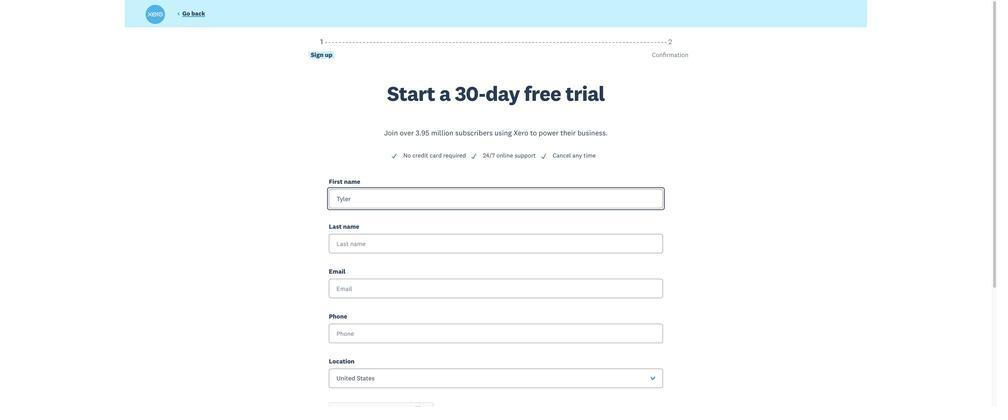 Task type: describe. For each thing, give the bounding box(es) containing it.
a
[[440, 81, 451, 107]]

included image for no credit card required
[[391, 153, 398, 160]]

3.95
[[416, 128, 430, 138]]

2
[[669, 37, 673, 46]]

to
[[530, 128, 537, 138]]

required
[[444, 152, 466, 160]]

back
[[192, 10, 205, 17]]

day
[[486, 81, 520, 107]]

no credit card required
[[404, 152, 466, 160]]

xero homepage image
[[146, 5, 165, 24]]

start a 30-day free trial
[[387, 81, 605, 107]]

confirmation
[[652, 51, 689, 59]]

Last name text field
[[329, 234, 663, 254]]

last
[[329, 223, 342, 231]]

1
[[320, 37, 323, 46]]

email
[[329, 268, 346, 276]]

million
[[431, 128, 454, 138]]

included image for cancel any time
[[541, 153, 547, 160]]

name for first name
[[344, 178, 360, 186]]

sign up
[[311, 51, 333, 59]]

up
[[325, 51, 333, 59]]

united
[[337, 375, 355, 383]]

support
[[515, 152, 536, 160]]

cancel
[[553, 152, 571, 160]]

last name
[[329, 223, 360, 231]]

24/7
[[483, 152, 495, 160]]

first
[[329, 178, 343, 186]]

sign
[[311, 51, 324, 59]]

join over 3.95 million subscribers using xero to power their business.
[[384, 128, 608, 138]]

first name
[[329, 178, 360, 186]]

states
[[357, 375, 375, 383]]



Task type: locate. For each thing, give the bounding box(es) containing it.
trial
[[566, 81, 605, 107]]

time
[[584, 152, 596, 160]]

location
[[329, 358, 355, 366]]

30-
[[455, 81, 486, 107]]

card
[[430, 152, 442, 160]]

included image
[[391, 153, 398, 160], [541, 153, 547, 160]]

1 horizontal spatial included image
[[541, 153, 547, 160]]

free
[[524, 81, 561, 107]]

subscribers
[[456, 128, 493, 138]]

First name text field
[[329, 189, 663, 209]]

1 vertical spatial name
[[343, 223, 360, 231]]

included image
[[471, 153, 477, 160]]

start a 30-day free trial region
[[147, 37, 845, 408]]

1 included image from the left
[[391, 153, 398, 160]]

Phone text field
[[329, 324, 663, 344]]

go back
[[182, 10, 205, 17]]

join
[[384, 128, 398, 138]]

Email email field
[[329, 279, 663, 299]]

power
[[539, 128, 559, 138]]

name right last
[[343, 223, 360, 231]]

go back button
[[177, 10, 205, 19]]

business.
[[578, 128, 608, 138]]

over
[[400, 128, 414, 138]]

included image left no
[[391, 153, 398, 160]]

united states
[[337, 375, 375, 383]]

name right first at the top
[[344, 178, 360, 186]]

name for last name
[[343, 223, 360, 231]]

24/7 online support
[[483, 152, 536, 160]]

their
[[561, 128, 576, 138]]

xero
[[514, 128, 529, 138]]

online
[[497, 152, 513, 160]]

name
[[344, 178, 360, 186], [343, 223, 360, 231]]

any
[[573, 152, 582, 160]]

included image left "cancel"
[[541, 153, 547, 160]]

go
[[182, 10, 190, 17]]

start
[[387, 81, 435, 107]]

no
[[404, 152, 411, 160]]

0 horizontal spatial included image
[[391, 153, 398, 160]]

credit
[[413, 152, 428, 160]]

2 included image from the left
[[541, 153, 547, 160]]

cancel any time
[[553, 152, 596, 160]]

phone
[[329, 313, 347, 321]]

using
[[495, 128, 512, 138]]

0 vertical spatial name
[[344, 178, 360, 186]]

steps group
[[147, 37, 845, 83]]



Task type: vqa. For each thing, say whether or not it's contained in the screenshot.
Sign
yes



